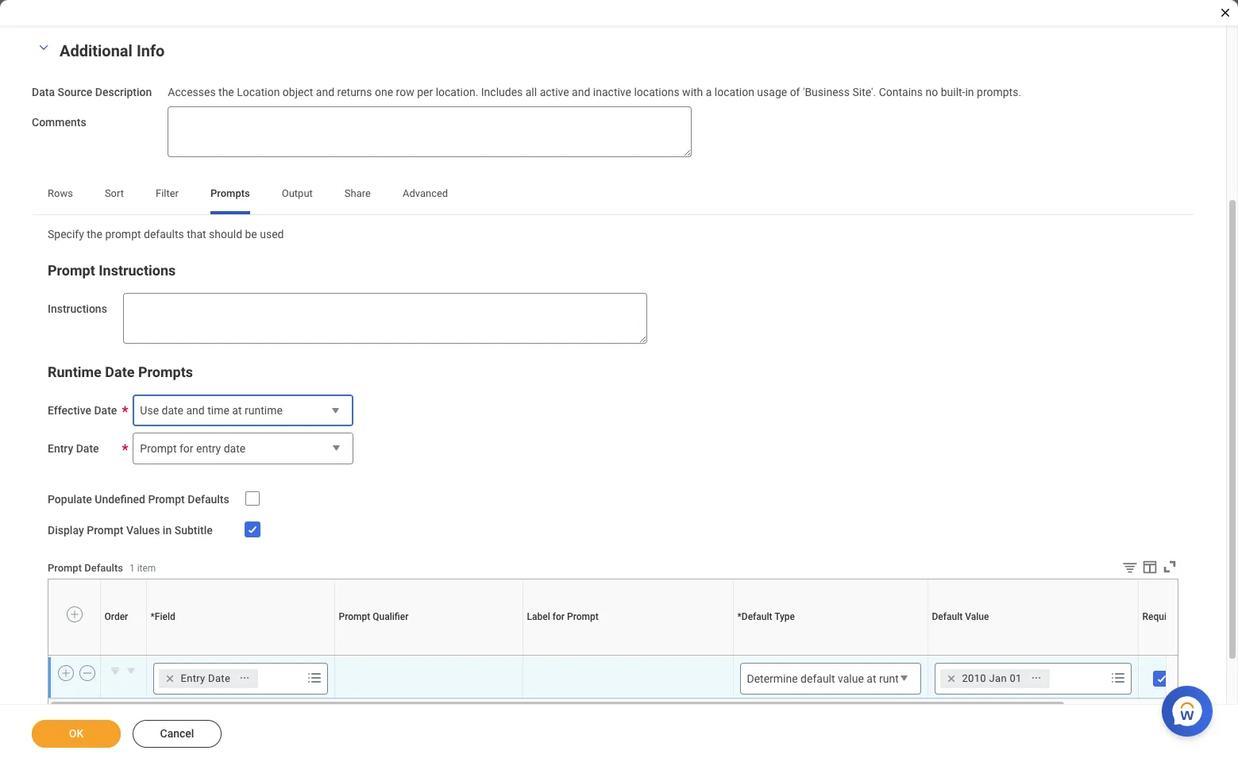 Task type: describe. For each thing, give the bounding box(es) containing it.
locations
[[634, 85, 680, 98]]

x small image for 2010 jan 01
[[943, 671, 959, 687]]

of
[[790, 85, 800, 98]]

with
[[682, 85, 703, 98]]

row element
[[48, 579, 1238, 655]]

specify the prompt defaults that should be used
[[48, 228, 284, 241]]

additional info
[[60, 41, 165, 60]]

populate
[[48, 493, 92, 506]]

* for field
[[150, 612, 155, 623]]

prompt instructions
[[48, 262, 176, 279]]

default up determine default value at runtime
[[828, 655, 830, 656]]

effective
[[48, 404, 91, 417]]

entry date element
[[181, 672, 230, 686]]

determine default value at runtime
[[747, 672, 917, 685]]

data
[[32, 85, 55, 98]]

prompts.
[[977, 85, 1021, 98]]

* default type
[[737, 612, 795, 623]]

returns
[[337, 85, 372, 98]]

default value
[[932, 612, 989, 623]]

row
[[396, 85, 414, 98]]

at inside determine default value at runtime popup button
[[867, 672, 876, 685]]

* for default
[[737, 612, 742, 623]]

date right effective
[[94, 404, 117, 417]]

value inside row element
[[965, 612, 989, 623]]

required inside row element
[[1142, 612, 1180, 623]]

output
[[282, 188, 313, 200]]

the for prompt
[[87, 228, 102, 241]]

2010 jan 01 element
[[962, 672, 1022, 686]]

entry date inside option
[[181, 672, 230, 684]]

rows
[[48, 188, 73, 200]]

runtime
[[48, 364, 102, 380]]

1 horizontal spatial qualifier
[[428, 655, 431, 656]]

'business
[[803, 85, 850, 98]]

prompt
[[105, 228, 141, 241]]

order for order
[[104, 612, 128, 623]]

field button
[[239, 655, 241, 656]]

one
[[375, 85, 393, 98]]

determine
[[747, 672, 798, 685]]

and inside popup button
[[186, 404, 205, 417]]

plus image inside row element
[[69, 608, 80, 622]]

active
[[540, 85, 569, 98]]

qualifier inside row element
[[373, 612, 409, 623]]

use
[[140, 404, 159, 417]]

info
[[136, 41, 165, 60]]

x small image for entry date
[[162, 671, 177, 687]]

undefined
[[95, 493, 145, 506]]

for for prompt
[[179, 442, 193, 455]]

ok button
[[32, 720, 121, 748]]

field for *
[[155, 612, 175, 623]]

usage
[[757, 85, 787, 98]]

required button
[[1159, 655, 1163, 656]]

default value column header
[[928, 655, 1138, 656]]

for for label
[[553, 612, 565, 623]]

minus image
[[82, 666, 93, 680]]

label for prompt
[[527, 612, 599, 623]]

default type button
[[828, 655, 833, 656]]

1 vertical spatial required
[[1159, 655, 1162, 656]]

date down the effective date at the left bottom of page
[[76, 442, 99, 455]]

prompt inside prompt for entry date dropdown button
[[140, 442, 177, 455]]

inactive
[[593, 85, 631, 98]]

share
[[345, 188, 371, 200]]

1 horizontal spatial and
[[316, 85, 334, 98]]

click to view/edit grid preferences image
[[1141, 558, 1159, 575]]

contains
[[879, 85, 923, 98]]

toolbar inside additional info 'dialog'
[[1109, 558, 1179, 579]]

date inside dropdown button
[[224, 442, 246, 455]]

runtime date prompts
[[48, 364, 193, 380]]

prompts image
[[305, 668, 324, 687]]

0 vertical spatial instructions
[[99, 262, 176, 279]]

runtime date prompts group
[[48, 363, 1179, 465]]

1 horizontal spatial type
[[830, 655, 832, 656]]

used
[[260, 228, 284, 241]]

prompts inside group
[[138, 364, 193, 380]]

specify
[[48, 228, 84, 241]]

no
[[926, 85, 938, 98]]

location
[[237, 85, 280, 98]]

Instructions text field
[[123, 293, 647, 344]]

accesses the location object and returns one row per location. includes all active and inactive locations with a location usage of 'business site'. contains no built-in prompts.
[[168, 85, 1021, 98]]

additional info group
[[32, 38, 1194, 157]]

prompt qualifier button
[[425, 655, 432, 656]]

runtime date prompts button
[[48, 364, 193, 380]]

default up 2010
[[932, 612, 963, 623]]

item
[[137, 563, 156, 574]]

additional info button
[[60, 41, 165, 60]]

entry date inside runtime date prompts group
[[48, 442, 99, 455]]

includes
[[481, 85, 523, 98]]

* field
[[150, 612, 175, 623]]

1 vertical spatial plus image
[[60, 666, 71, 680]]

1
[[129, 563, 135, 574]]

at inside use date and time at runtime popup button
[[232, 404, 242, 417]]

cancel button
[[133, 720, 222, 748]]



Task type: locate. For each thing, give the bounding box(es) containing it.
0 vertical spatial field
[[155, 612, 175, 623]]

1 vertical spatial entry date
[[181, 672, 230, 684]]

0 horizontal spatial field
[[155, 612, 175, 623]]

value
[[965, 612, 989, 623], [1033, 655, 1035, 656]]

0 vertical spatial entry
[[48, 442, 73, 455]]

1 horizontal spatial the
[[218, 85, 234, 98]]

x small image left 2010
[[943, 671, 959, 687]]

default
[[801, 672, 835, 685]]

runtime inside group
[[245, 404, 283, 417]]

field
[[155, 612, 175, 623], [239, 655, 241, 656]]

entry left related actions icon
[[181, 672, 205, 684]]

tab list containing rows
[[32, 177, 1194, 215]]

1 horizontal spatial runtime
[[879, 672, 917, 685]]

workday assistant region
[[1162, 680, 1219, 737]]

close edit custom report image
[[1219, 6, 1232, 19]]

prompts image
[[1108, 668, 1127, 687]]

ok
[[69, 727, 84, 740]]

all
[[526, 85, 537, 98]]

1 horizontal spatial at
[[867, 672, 876, 685]]

0 vertical spatial order
[[104, 612, 128, 623]]

for
[[179, 442, 193, 455], [553, 612, 565, 623], [627, 655, 628, 656]]

x small image left entry date element
[[162, 671, 177, 687]]

0 vertical spatial qualifier
[[373, 612, 409, 623]]

order
[[104, 612, 128, 623], [122, 655, 124, 656]]

instructions down the prompt instructions
[[48, 303, 107, 315]]

instructions
[[99, 262, 176, 279], [48, 303, 107, 315]]

field down item
[[155, 612, 175, 623]]

check small image down the required 'button'
[[1152, 669, 1171, 688]]

tab list inside additional info 'dialog'
[[32, 177, 1194, 215]]

0 horizontal spatial date
[[162, 404, 183, 417]]

date inside popup button
[[162, 404, 183, 417]]

type inside row element
[[774, 612, 795, 623]]

prompts up "use"
[[138, 364, 193, 380]]

2 x small image from the left
[[943, 671, 959, 687]]

Comments text field
[[168, 107, 692, 157]]

sort
[[105, 188, 124, 200]]

2 horizontal spatial and
[[572, 85, 590, 98]]

0 vertical spatial the
[[218, 85, 234, 98]]

0 vertical spatial defaults
[[188, 493, 229, 506]]

should
[[209, 228, 242, 241]]

1 vertical spatial prompts
[[138, 364, 193, 380]]

0 horizontal spatial defaults
[[84, 562, 123, 574]]

prompt
[[48, 262, 95, 279], [140, 442, 177, 455], [148, 493, 185, 506], [87, 524, 123, 537], [48, 562, 82, 574], [339, 612, 370, 623], [567, 612, 599, 623], [425, 655, 428, 656], [628, 655, 631, 656]]

object
[[283, 85, 313, 98]]

at right "value"
[[867, 672, 876, 685]]

cancel
[[160, 727, 194, 740]]

prompt for entry date
[[140, 442, 246, 455]]

populate undefined prompt defaults
[[48, 493, 229, 506]]

per
[[417, 85, 433, 98]]

1 horizontal spatial label
[[625, 655, 627, 656]]

1 vertical spatial instructions
[[48, 303, 107, 315]]

built-
[[941, 85, 965, 98]]

and
[[316, 85, 334, 98], [572, 85, 590, 98], [186, 404, 205, 417]]

1 x small image from the left
[[162, 671, 177, 687]]

value
[[838, 672, 864, 685]]

for inside prompt for entry date dropdown button
[[179, 442, 193, 455]]

1 vertical spatial value
[[1033, 655, 1035, 656]]

prompt instructions group
[[48, 261, 1179, 344]]

0 vertical spatial runtime
[[245, 404, 283, 417]]

0 horizontal spatial entry date
[[48, 442, 99, 455]]

date inside option
[[208, 672, 230, 684]]

jan
[[989, 672, 1007, 684]]

0 vertical spatial check small image
[[243, 520, 262, 539]]

0 horizontal spatial prompts
[[138, 364, 193, 380]]

type
[[774, 612, 795, 623], [830, 655, 832, 656]]

0 horizontal spatial the
[[87, 228, 102, 241]]

defaults
[[188, 493, 229, 506], [84, 562, 123, 574]]

0 horizontal spatial value
[[965, 612, 989, 623]]

for inside row element
[[553, 612, 565, 623]]

display
[[48, 524, 84, 537]]

defaults left 1
[[84, 562, 123, 574]]

0 horizontal spatial at
[[232, 404, 242, 417]]

1 vertical spatial check small image
[[1152, 669, 1171, 688]]

date right entry
[[224, 442, 246, 455]]

1 horizontal spatial prompts
[[210, 188, 250, 200]]

check small image
[[243, 520, 262, 539], [1152, 669, 1171, 688]]

order field prompt qualifier label for prompt default type default value required
[[122, 655, 1162, 656]]

entry date left related actions icon
[[181, 672, 230, 684]]

0 vertical spatial in
[[965, 85, 974, 98]]

default
[[742, 612, 772, 623], [932, 612, 963, 623], [828, 655, 830, 656], [1030, 655, 1033, 656]]

runtime
[[245, 404, 283, 417], [879, 672, 917, 685]]

select to filter grid data image
[[1121, 559, 1139, 575]]

use date and time at runtime
[[140, 404, 283, 417]]

type up determine
[[774, 612, 795, 623]]

field for order
[[239, 655, 241, 656]]

field up related actions icon
[[239, 655, 241, 656]]

x small image
[[162, 671, 177, 687], [943, 671, 959, 687]]

at right time
[[232, 404, 242, 417]]

and right active
[[572, 85, 590, 98]]

in left 'prompts.'
[[965, 85, 974, 98]]

order column header
[[100, 655, 146, 656]]

0 horizontal spatial *
[[150, 612, 155, 623]]

1 vertical spatial the
[[87, 228, 102, 241]]

additional info dialog
[[0, 0, 1238, 762]]

type up determine default value at runtime
[[830, 655, 832, 656]]

order for order field prompt qualifier label for prompt default type default value required
[[122, 655, 124, 656]]

tab list
[[32, 177, 1194, 215]]

defaults up subtitle
[[188, 493, 229, 506]]

1 horizontal spatial entry date
[[181, 672, 230, 684]]

1 vertical spatial order
[[122, 655, 124, 656]]

toolbar
[[1109, 558, 1179, 579]]

0 vertical spatial at
[[232, 404, 242, 417]]

1 vertical spatial type
[[830, 655, 832, 656]]

1 vertical spatial for
[[553, 612, 565, 623]]

data source description
[[32, 85, 152, 98]]

source
[[58, 85, 92, 98]]

entry inside option
[[181, 672, 205, 684]]

instructions down prompt
[[99, 262, 176, 279]]

entry down effective
[[48, 442, 73, 455]]

order inside row element
[[104, 612, 128, 623]]

2010
[[962, 672, 986, 684]]

0 vertical spatial date
[[162, 404, 183, 417]]

0 vertical spatial required
[[1142, 612, 1180, 623]]

values
[[126, 524, 160, 537]]

the inside additional info group
[[218, 85, 234, 98]]

advanced
[[403, 188, 448, 200]]

prompt instructions button
[[48, 262, 176, 279]]

2 vertical spatial for
[[627, 655, 628, 656]]

value up 2010
[[965, 612, 989, 623]]

0 vertical spatial label
[[527, 612, 550, 623]]

1 horizontal spatial defaults
[[188, 493, 229, 506]]

prompt qualifier
[[339, 612, 409, 623]]

caret down image
[[123, 663, 139, 679]]

a
[[706, 85, 712, 98]]

plus image down prompt defaults 1 item
[[69, 608, 80, 622]]

subtitle
[[174, 524, 213, 537]]

date right "use"
[[162, 404, 183, 417]]

0 horizontal spatial x small image
[[162, 671, 177, 687]]

entry date
[[48, 442, 99, 455], [181, 672, 230, 684]]

1 vertical spatial runtime
[[879, 672, 917, 685]]

0 horizontal spatial runtime
[[245, 404, 283, 417]]

and left time
[[186, 404, 205, 417]]

entry
[[196, 442, 221, 455]]

0 vertical spatial for
[[179, 442, 193, 455]]

chevron down image
[[34, 42, 53, 53]]

0 vertical spatial type
[[774, 612, 795, 623]]

1 vertical spatial qualifier
[[428, 655, 431, 656]]

date left related actions icon
[[208, 672, 230, 684]]

date right runtime
[[105, 364, 135, 380]]

filter
[[156, 188, 179, 200]]

2 * from the left
[[737, 612, 742, 623]]

label for prompt column header
[[523, 655, 733, 656]]

label inside row element
[[527, 612, 550, 623]]

0 horizontal spatial type
[[774, 612, 795, 623]]

required
[[1142, 612, 1180, 623], [1159, 655, 1162, 656]]

value up related actions image
[[1033, 655, 1035, 656]]

the left location
[[218, 85, 234, 98]]

0 horizontal spatial and
[[186, 404, 205, 417]]

1 horizontal spatial for
[[553, 612, 565, 623]]

default up related actions image
[[1030, 655, 1033, 656]]

prompt inside prompt instructions group
[[48, 262, 95, 279]]

date
[[162, 404, 183, 417], [224, 442, 246, 455]]

0 horizontal spatial entry
[[48, 442, 73, 455]]

description
[[95, 85, 152, 98]]

prompt defaults 1 item
[[48, 562, 156, 574]]

0 horizontal spatial qualifier
[[373, 612, 409, 623]]

location.
[[436, 85, 478, 98]]

plus image
[[69, 608, 80, 622], [60, 666, 71, 680]]

related actions image
[[1031, 673, 1042, 684]]

1 vertical spatial label
[[625, 655, 627, 656]]

1 horizontal spatial field
[[239, 655, 241, 656]]

date
[[105, 364, 135, 380], [94, 404, 117, 417], [76, 442, 99, 455], [208, 672, 230, 684]]

0 horizontal spatial in
[[163, 524, 172, 537]]

location
[[715, 85, 754, 98]]

entry
[[48, 442, 73, 455], [181, 672, 205, 684]]

01
[[1010, 672, 1022, 684]]

use date and time at runtime button
[[133, 395, 354, 428]]

field inside row element
[[155, 612, 175, 623]]

0 vertical spatial plus image
[[69, 608, 80, 622]]

comments
[[32, 116, 86, 129]]

2010 jan 01
[[962, 672, 1022, 684]]

in
[[965, 85, 974, 98], [163, 524, 172, 537]]

order up order column header
[[104, 612, 128, 623]]

0 vertical spatial value
[[965, 612, 989, 623]]

be
[[245, 228, 257, 241]]

1 horizontal spatial check small image
[[1152, 669, 1171, 688]]

1 vertical spatial date
[[224, 442, 246, 455]]

order up the caret bottom icon
[[122, 655, 124, 656]]

qualifier
[[373, 612, 409, 623], [428, 655, 431, 656]]

1 vertical spatial entry
[[181, 672, 205, 684]]

runtime up prompt for entry date dropdown button
[[245, 404, 283, 417]]

prompts up should
[[210, 188, 250, 200]]

1 vertical spatial defaults
[[84, 562, 123, 574]]

at
[[232, 404, 242, 417], [867, 672, 876, 685]]

entry date down effective
[[48, 442, 99, 455]]

1 horizontal spatial x small image
[[943, 671, 959, 687]]

2 horizontal spatial for
[[627, 655, 628, 656]]

default up determine
[[742, 612, 772, 623]]

caret bottom image
[[107, 663, 123, 679]]

1 horizontal spatial entry
[[181, 672, 205, 684]]

in inside additional info group
[[965, 85, 974, 98]]

related actions image
[[239, 673, 250, 684]]

2010 jan 01, press delete to clear value. option
[[940, 669, 1050, 688]]

0 horizontal spatial check small image
[[243, 520, 262, 539]]

prompt for entry date button
[[133, 433, 354, 465]]

the left prompt
[[87, 228, 102, 241]]

entry inside runtime date prompts group
[[48, 442, 73, 455]]

0 horizontal spatial label
[[527, 612, 550, 623]]

effective date
[[48, 404, 117, 417]]

display prompt values in subtitle
[[48, 524, 213, 537]]

time
[[207, 404, 229, 417]]

0 vertical spatial prompts
[[210, 188, 250, 200]]

1 * from the left
[[150, 612, 155, 623]]

and right object
[[316, 85, 334, 98]]

1 horizontal spatial date
[[224, 442, 246, 455]]

fullscreen image
[[1161, 558, 1179, 575]]

in right values at bottom
[[163, 524, 172, 537]]

0 horizontal spatial for
[[179, 442, 193, 455]]

additional
[[60, 41, 133, 60]]

defaults
[[144, 228, 184, 241]]

1 vertical spatial at
[[867, 672, 876, 685]]

1 vertical spatial field
[[239, 655, 241, 656]]

plus image left minus image
[[60, 666, 71, 680]]

1 horizontal spatial in
[[965, 85, 974, 98]]

that
[[187, 228, 206, 241]]

x small image inside entry date, press delete to clear value. option
[[162, 671, 177, 687]]

1 vertical spatial in
[[163, 524, 172, 537]]

runtime right "value"
[[879, 672, 917, 685]]

the for location
[[218, 85, 234, 98]]

entry date, press delete to clear value. option
[[158, 669, 258, 688]]

accesses
[[168, 85, 216, 98]]

determine default value at runtime button
[[740, 663, 921, 695]]

0 vertical spatial entry date
[[48, 442, 99, 455]]

check small image right subtitle
[[243, 520, 262, 539]]

1 horizontal spatial *
[[737, 612, 742, 623]]

site'.
[[853, 85, 876, 98]]

1 horizontal spatial value
[[1033, 655, 1035, 656]]



Task type: vqa. For each thing, say whether or not it's contained in the screenshot.
the caret bottom icon
yes



